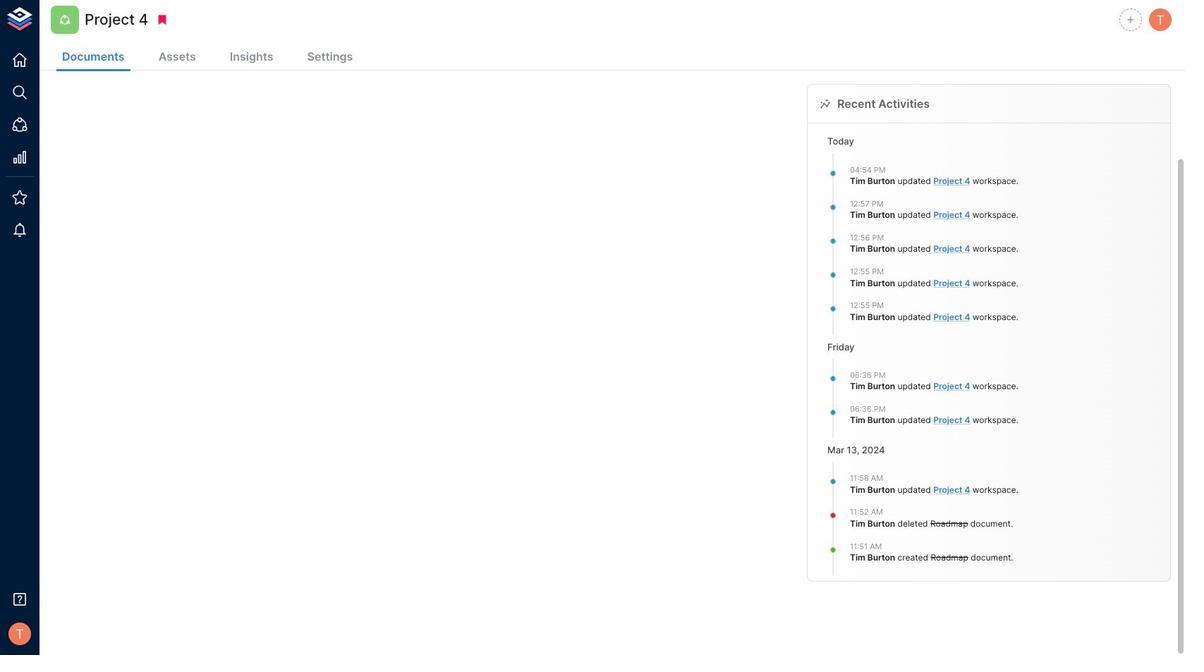 Task type: vqa. For each thing, say whether or not it's contained in the screenshot.
will
no



Task type: describe. For each thing, give the bounding box(es) containing it.
remove bookmark image
[[156, 13, 169, 26]]



